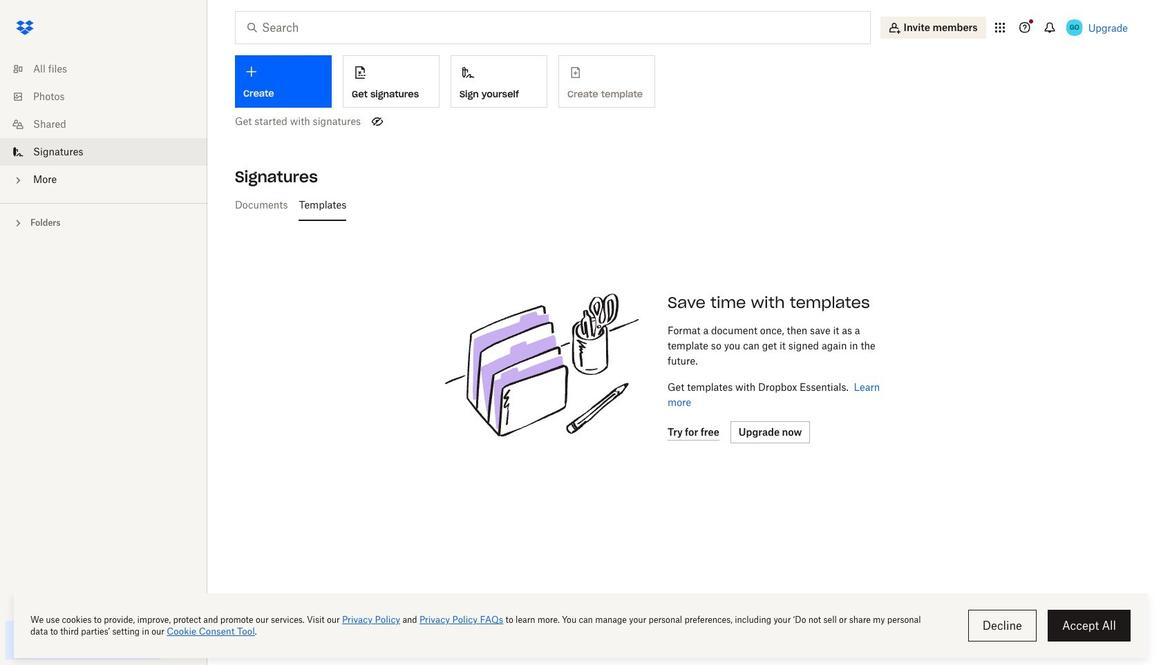 Task type: describe. For each thing, give the bounding box(es) containing it.
Search text field
[[262, 19, 842, 36]]



Task type: vqa. For each thing, say whether or not it's contained in the screenshot.
bottom THE PROFILE
no



Task type: locate. For each thing, give the bounding box(es) containing it.
list
[[0, 47, 207, 203]]

dropbox image
[[11, 14, 39, 41]]

more image
[[11, 174, 25, 187]]

list item
[[0, 138, 207, 166]]

tab list
[[230, 188, 1134, 221]]



